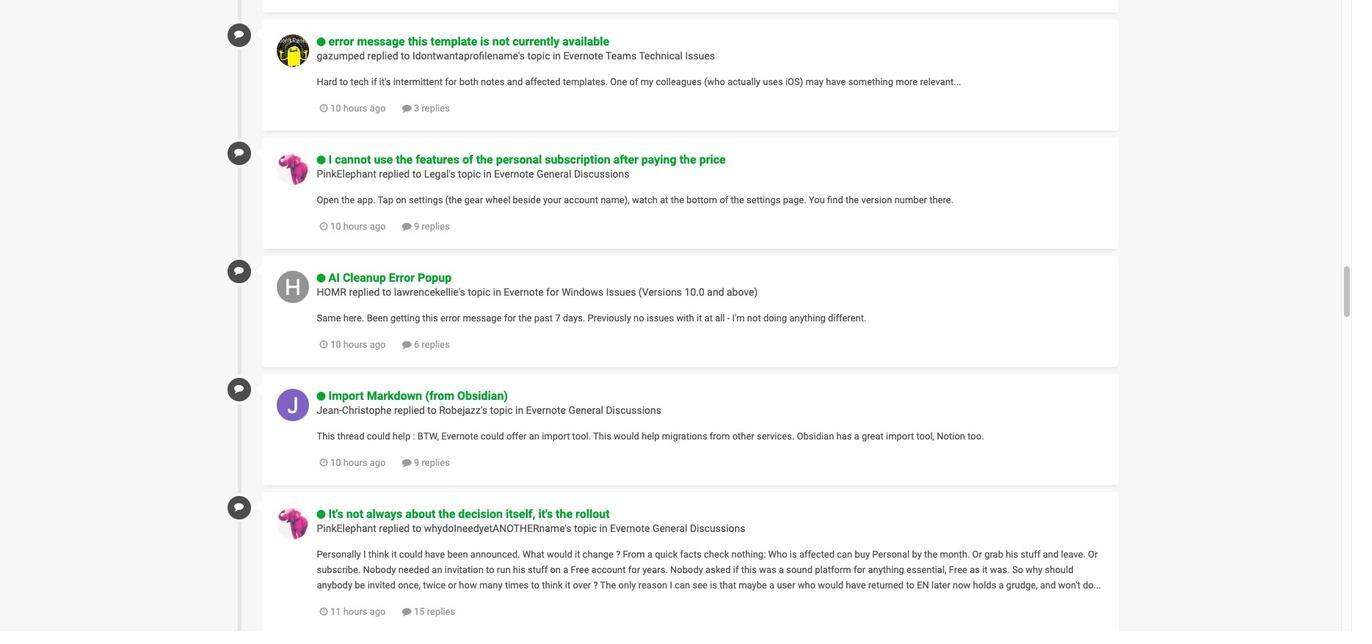 Task type: vqa. For each thing, say whether or not it's contained in the screenshot.


Task type: locate. For each thing, give the bounding box(es) containing it.
9 replies for the
[[412, 221, 450, 232]]

homr image
[[277, 271, 309, 303]]

many
[[480, 580, 503, 591]]

2 pinkelephant image from the top
[[277, 507, 309, 540]]

app.
[[357, 195, 376, 206]]

2 nobody from the left
[[671, 565, 704, 576]]

comment image left "6"
[[402, 340, 412, 350]]

needed
[[399, 565, 430, 576]]

or up as
[[973, 549, 983, 561]]

days.
[[563, 313, 586, 324]]

1 horizontal spatial anything
[[868, 565, 905, 576]]

how
[[459, 580, 477, 591]]

an right offer
[[529, 431, 540, 442]]

1 vertical spatial anything
[[868, 565, 905, 576]]

stuff
[[1021, 549, 1041, 561], [528, 565, 548, 576]]

1 horizontal spatial affected
[[800, 549, 835, 561]]

the right bottom
[[731, 195, 745, 206]]

comment image up error
[[402, 222, 412, 231]]

or
[[973, 549, 983, 561], [1089, 549, 1099, 561]]

0 horizontal spatial free
[[571, 565, 589, 576]]

replies down btw,
[[422, 458, 450, 469]]

previously
[[588, 313, 632, 324]]

replies for popup
[[422, 339, 450, 350]]

4 10 hours ago link from the top
[[320, 458, 386, 469]]

evernote
[[564, 50, 604, 62], [494, 168, 534, 180], [504, 286, 544, 298], [526, 405, 566, 417], [442, 431, 479, 442], [610, 523, 650, 535]]

maybe
[[739, 580, 767, 591]]

pinkelephant
[[317, 168, 377, 180], [317, 523, 377, 535]]

issues up (who
[[686, 50, 715, 62]]

1 nobody from the left
[[363, 565, 396, 576]]

0 vertical spatial ?
[[616, 549, 621, 561]]

itself,
[[506, 507, 536, 521]]

in down currently
[[553, 50, 561, 62]]

see
[[693, 580, 708, 591]]

3 clock o image from the top
[[320, 340, 328, 350]]

0 horizontal spatial import
[[542, 431, 570, 442]]

thread
[[337, 431, 365, 442]]

1 horizontal spatial of
[[630, 76, 639, 87]]

1 this from the left
[[317, 431, 335, 442]]

replies for template
[[422, 103, 450, 114]]

0 vertical spatial not
[[493, 34, 510, 48]]

anything
[[790, 313, 826, 324], [868, 565, 905, 576]]

2 vertical spatial this
[[742, 565, 757, 576]]

ago left 3
[[370, 103, 386, 114]]

0 horizontal spatial would
[[547, 549, 573, 561]]

3 ago from the top
[[370, 339, 386, 350]]

ago for cannot
[[370, 221, 386, 232]]

can left the buy
[[837, 549, 853, 561]]

go to first unread post image for it's not always about the decision itself, it's the rollout
[[317, 510, 326, 520]]

account up the the
[[592, 565, 626, 576]]

2 help from the left
[[642, 431, 660, 442]]

0 vertical spatial if
[[371, 76, 377, 87]]

clock o image for error message this template is not currently available
[[320, 103, 328, 113]]

go to first unread post image left cannot
[[317, 155, 326, 165]]

1 9 replies from the top
[[412, 221, 450, 232]]

4 10 hours ago from the top
[[330, 458, 386, 469]]

2 comment image from the top
[[402, 340, 412, 350]]

evernote general discussions link up tool.
[[526, 405, 662, 417]]

ago for not
[[370, 606, 386, 617]]

0 vertical spatial 9 replies
[[412, 221, 450, 232]]

2 vertical spatial discussions
[[690, 523, 746, 535]]

ago up always
[[370, 458, 386, 469]]

1 10 from the top
[[330, 103, 341, 114]]

an inside personally i think it could have been announced. what would it change ? from a quick facts check nothing: who is affected can buy personal by the month. or grab his stuff and leave. or subscribe.      nobody needed an invitation to run his stuff on a free account for years. nobody asked if this was a sound platform for anything essential, free as it was. so why should anybody be invited once, twice or how many times to think it over ?      the only reason i can see is that maybe a user who would have returned to en later now holds a grudge, and won't do...
[[432, 565, 443, 576]]

0 horizontal spatial message
[[357, 34, 405, 48]]

import
[[542, 431, 570, 442], [887, 431, 915, 442]]

markdown
[[367, 389, 423, 403]]

if right tech
[[371, 76, 377, 87]]

comment image inside 6 replies link
[[402, 340, 412, 350]]

4 clock o image from the top
[[320, 458, 328, 468]]

1 vertical spatial pinkelephant link
[[317, 523, 377, 535]]

2 vertical spatial evernote general discussions link
[[610, 523, 746, 535]]

the inside personally i think it could have been announced. what would it change ? from a quick facts check nothing: who is affected can buy personal by the month. or grab his stuff and leave. or subscribe.      nobody needed an invitation to run his stuff on a free account for years. nobody asked if this was a sound platform for anything essential, free as it was. so why should anybody be invited once, twice or how many times to think it over ?      the only reason i can see is that maybe a user who would have returned to en later now holds a grudge, and won't do...
[[925, 549, 938, 561]]

the right about
[[439, 507, 456, 521]]

topic for popup
[[468, 286, 491, 298]]

hard to tech if it's intermittent for both notes and affected templates.  one of my colleagues (who actually uses ios) may have something more relevant...
[[317, 76, 962, 87]]

discussions for after
[[574, 168, 630, 180]]

1 10 hours ago from the top
[[330, 103, 386, 114]]

replies for about
[[427, 606, 455, 617]]

10 hours ago link down app. on the top of page
[[320, 221, 386, 232]]

his up the times
[[513, 565, 526, 576]]

1 comment image from the top
[[402, 222, 412, 231]]

0 vertical spatial go to first unread post image
[[317, 273, 326, 284]]

clock o image down same
[[320, 340, 328, 350]]

3 go to first unread post image from the top
[[317, 510, 326, 520]]

1 horizontal spatial help
[[642, 431, 660, 442]]

pinkelephant image left cannot
[[277, 153, 309, 185]]

reason
[[639, 580, 668, 591]]

it's not always about the decision itself, it's the rollout link
[[329, 507, 610, 521]]

the
[[600, 580, 616, 591]]

in for the
[[484, 168, 492, 180]]

clock o image for ai cleanup error popup
[[320, 340, 328, 350]]

nobody
[[363, 565, 396, 576], [671, 565, 704, 576]]

1 horizontal spatial is
[[710, 580, 718, 591]]

go to first unread post image left 'ai'
[[317, 273, 326, 284]]

11
[[330, 606, 341, 617]]

go to first unread post image
[[317, 273, 326, 284], [317, 392, 326, 402], [317, 510, 326, 520]]

9 up error
[[414, 221, 420, 232]]

replies right "6"
[[422, 339, 450, 350]]

replies for the
[[422, 221, 450, 232]]

's for the
[[449, 168, 456, 180]]

2 vertical spatial not
[[346, 507, 364, 521]]

hours down thread
[[344, 458, 368, 469]]

uses
[[763, 76, 783, 87]]

1 free from the left
[[571, 565, 589, 576]]

replied for error
[[349, 286, 380, 298]]

i'm
[[733, 313, 745, 324]]

0 horizontal spatial an
[[432, 565, 443, 576]]

of left my
[[630, 76, 639, 87]]

0 horizontal spatial of
[[463, 153, 474, 167]]

2 10 hours ago from the top
[[330, 221, 386, 232]]

no
[[634, 313, 645, 324]]

1 horizontal spatial issues
[[686, 50, 715, 62]]

ago for cleanup
[[370, 339, 386, 350]]

replies
[[422, 103, 450, 114], [422, 221, 450, 232], [422, 339, 450, 350], [422, 458, 450, 469], [427, 606, 455, 617]]

this right getting
[[423, 313, 438, 324]]

settings
[[409, 195, 443, 206], [747, 195, 781, 206]]

go to first unread post image left it's
[[317, 510, 326, 520]]

in down rollout
[[600, 523, 608, 535]]

0 vertical spatial affected
[[525, 76, 561, 87]]

the left rollout
[[556, 507, 573, 521]]

10 hours ago for markdown
[[330, 458, 386, 469]]

go to first unread post image
[[317, 37, 326, 47], [317, 155, 326, 165]]

this inside personally i think it could have been announced. what would it change ? from a quick facts check nothing: who is affected can buy personal by the month. or grab his stuff and leave. or subscribe.      nobody needed an invitation to run his stuff on a free account for years. nobody asked if this was a sound platform for anything essential, free as it was. so why should anybody be invited once, twice or how many times to think it over ?      the only reason i can see is that maybe a user who would have returned to en later now holds a grudge, and won't do...
[[742, 565, 757, 576]]

template
[[431, 34, 478, 48]]

legal
[[424, 168, 449, 180]]

clock o image inside '11 hours ago' 'link'
[[320, 607, 328, 617]]

0 vertical spatial go to first unread post image
[[317, 37, 326, 47]]

evernote for popup
[[504, 286, 544, 298]]

i right the reason
[[670, 580, 673, 591]]

10 hours ago down app. on the top of page
[[330, 221, 386, 232]]

1 or from the left
[[973, 549, 983, 561]]

notion
[[937, 431, 966, 442]]

1 horizontal spatial or
[[1089, 549, 1099, 561]]

is
[[481, 34, 490, 48], [790, 549, 797, 561], [710, 580, 718, 591]]

1 vertical spatial think
[[542, 580, 563, 591]]

pinkelephant link for cannot
[[317, 168, 377, 180]]

jean-christophe replied to robejazz 's topic in evernote general discussions
[[317, 405, 662, 417]]

on right tap
[[396, 195, 407, 206]]

there.
[[930, 195, 954, 206]]

ago down tap
[[370, 221, 386, 232]]

0 vertical spatial pinkelephant image
[[277, 153, 309, 185]]

was
[[760, 565, 777, 576]]

personal
[[496, 153, 542, 167]]

general up quick
[[653, 523, 688, 535]]

this thread could help :           btw, evernote could offer an import tool. this would help migrations from other services.   obsidian has a great import tool, notion too.
[[317, 431, 985, 442]]

hours down tech
[[344, 103, 368, 114]]

1 hours from the top
[[344, 103, 368, 114]]

3 replies link
[[402, 103, 450, 114]]

0 horizontal spatial ?
[[594, 580, 598, 591]]

at right watch
[[660, 195, 669, 206]]

quick
[[655, 549, 678, 561]]

2 ago from the top
[[370, 221, 386, 232]]

think
[[368, 549, 389, 561], [542, 580, 563, 591]]

1 vertical spatial 9 replies
[[412, 458, 450, 469]]

evernote for template
[[564, 50, 604, 62]]

would right tool.
[[614, 431, 640, 442]]

2 vertical spatial general
[[653, 523, 688, 535]]

1 horizontal spatial ?
[[616, 549, 621, 561]]

in for template
[[553, 50, 561, 62]]

1 9 from the top
[[414, 221, 420, 232]]

2 10 hours ago link from the top
[[320, 221, 386, 232]]

1 vertical spatial account
[[592, 565, 626, 576]]

0 horizontal spatial it's
[[379, 76, 391, 87]]

an
[[529, 431, 540, 442], [432, 565, 443, 576]]

replied up tech
[[368, 50, 398, 62]]

1 vertical spatial pinkelephant
[[317, 523, 377, 535]]

if
[[371, 76, 377, 87], [734, 565, 739, 576]]

it's right tech
[[379, 76, 391, 87]]

1 horizontal spatial can
[[837, 549, 853, 561]]

evernote general discussions link for the
[[610, 523, 746, 535]]

0 vertical spatial general
[[537, 168, 572, 180]]

2 hours from the top
[[344, 221, 368, 232]]

1 pinkelephant from the top
[[317, 168, 377, 180]]

1 horizontal spatial free
[[950, 565, 968, 576]]

evernote for about
[[610, 523, 650, 535]]

's
[[518, 50, 525, 62], [449, 168, 456, 180], [459, 286, 466, 298], [481, 405, 488, 417], [565, 523, 572, 535]]

help left :
[[393, 431, 411, 442]]

9 replies for obsidian)
[[412, 458, 450, 469]]

5 hours from the top
[[344, 606, 368, 617]]

is right see
[[710, 580, 718, 591]]

's for popup
[[459, 286, 466, 298]]

general up tool.
[[569, 405, 604, 417]]

1 vertical spatial would
[[547, 549, 573, 561]]

1 horizontal spatial on
[[550, 565, 561, 576]]

clock o image
[[320, 103, 328, 113], [320, 222, 328, 231], [320, 340, 328, 350], [320, 458, 328, 468], [320, 607, 328, 617]]

for down the buy
[[854, 565, 866, 576]]

0 horizontal spatial affected
[[525, 76, 561, 87]]

4 hours from the top
[[344, 458, 368, 469]]

replied
[[368, 50, 398, 62], [379, 168, 410, 180], [349, 286, 380, 298], [394, 405, 425, 417], [379, 523, 410, 535]]

2 horizontal spatial i
[[670, 580, 673, 591]]

2 clock o image from the top
[[320, 222, 328, 231]]

can left see
[[675, 580, 691, 591]]

3 10 from the top
[[330, 339, 341, 350]]

for down from
[[628, 565, 640, 576]]

popup
[[418, 271, 452, 285]]

2 10 from the top
[[330, 221, 341, 232]]

1 vertical spatial message
[[463, 313, 502, 324]]

clock o image for it's not always about the decision itself, it's the rollout
[[320, 607, 328, 617]]

2 9 replies link from the top
[[402, 458, 450, 469]]

hours down here.
[[344, 339, 368, 350]]

1 vertical spatial i
[[364, 549, 366, 561]]

? left from
[[616, 549, 621, 561]]

this
[[408, 34, 428, 48], [423, 313, 438, 324], [742, 565, 757, 576]]

6
[[414, 339, 420, 350]]

4 ago from the top
[[370, 458, 386, 469]]

comment image inside 9 replies link
[[402, 222, 412, 231]]

's for about
[[565, 523, 572, 535]]

pinkelephant image left it's
[[277, 507, 309, 540]]

comment image
[[234, 29, 244, 39], [402, 103, 412, 113], [234, 147, 244, 157], [234, 266, 244, 275], [234, 384, 244, 394], [402, 458, 412, 468], [234, 502, 244, 512], [402, 607, 412, 617]]

7
[[555, 313, 561, 324]]

was.
[[991, 565, 1010, 576]]

issues for ai cleanup error popup
[[607, 286, 636, 298]]

1 9 replies link from the top
[[402, 221, 450, 232]]

10 hours ago for cannot
[[330, 221, 386, 232]]

1 vertical spatial not
[[748, 313, 761, 324]]

this right tool.
[[594, 431, 612, 442]]

2 9 replies from the top
[[412, 458, 450, 469]]

0 vertical spatial can
[[837, 549, 853, 561]]

think up 'invited'
[[368, 549, 389, 561]]

5 ago from the top
[[370, 606, 386, 617]]

nobody up 'invited'
[[363, 565, 396, 576]]

0 horizontal spatial nobody
[[363, 565, 396, 576]]

10 down open
[[330, 221, 341, 232]]

2 9 from the top
[[414, 458, 420, 469]]

1 ago from the top
[[370, 103, 386, 114]]

ago down 'invited'
[[370, 606, 386, 617]]

2 horizontal spatial would
[[818, 580, 844, 591]]

have right may
[[826, 76, 846, 87]]

i left cannot
[[329, 153, 332, 167]]

?
[[616, 549, 621, 561], [594, 580, 598, 591]]

1 horizontal spatial settings
[[747, 195, 781, 206]]

affected inside personally i think it could have been announced. what would it change ? from a quick facts check nothing: who is affected can buy personal by the month. or grab his stuff and leave. or subscribe.      nobody needed an invitation to run his stuff on a free account for years. nobody asked if this was a sound platform for anything essential, free as it was. so why should anybody be invited once, twice or how many times to think it over ?      the only reason i can see is that maybe a user who would have returned to en later now holds a grudge, and won't do...
[[800, 549, 835, 561]]

5 clock o image from the top
[[320, 607, 328, 617]]

general
[[537, 168, 572, 180], [569, 405, 604, 417], [653, 523, 688, 535]]

3
[[414, 103, 420, 114]]

0 vertical spatial 9 replies link
[[402, 221, 450, 232]]

pinkelephant for not
[[317, 523, 377, 535]]

message
[[357, 34, 405, 48], [463, 313, 502, 324]]

1 vertical spatial can
[[675, 580, 691, 591]]

10 hours ago link for cleanup
[[320, 339, 386, 350]]

0 horizontal spatial can
[[675, 580, 691, 591]]

0 horizontal spatial stuff
[[528, 565, 548, 576]]

0 vertical spatial this
[[408, 34, 428, 48]]

this left the template
[[408, 34, 428, 48]]

if up that at the right
[[734, 565, 739, 576]]

2 horizontal spatial of
[[720, 195, 729, 206]]

an up the twice
[[432, 565, 443, 576]]

ago for markdown
[[370, 458, 386, 469]]

evernote general discussions link down subscription
[[494, 168, 630, 180]]

1 horizontal spatial at
[[705, 313, 713, 324]]

this down the nothing:
[[742, 565, 757, 576]]

0 vertical spatial discussions
[[574, 168, 630, 180]]

more
[[896, 76, 918, 87]]

evernote down available
[[564, 50, 604, 62]]

too.
[[968, 431, 985, 442]]

pinkelephant down it's
[[317, 523, 377, 535]]

have down 'platform'
[[846, 580, 866, 591]]

gazumped
[[317, 50, 365, 62]]

use
[[374, 153, 393, 167]]

clock o image left 11
[[320, 607, 328, 617]]

1 vertical spatial on
[[550, 565, 561, 576]]

or right leave.
[[1089, 549, 1099, 561]]

3 hours from the top
[[344, 339, 368, 350]]

1 10 hours ago link from the top
[[320, 103, 386, 114]]

pinkelephant link down it's
[[317, 523, 377, 535]]

3 10 hours ago link from the top
[[320, 339, 386, 350]]

1 vertical spatial 9
[[414, 458, 420, 469]]

10 down "hard"
[[330, 103, 341, 114]]

10 hours ago down tech
[[330, 103, 386, 114]]

1 horizontal spatial nobody
[[671, 565, 704, 576]]

not up gazumped replied to idontwantaprofilename 's topic in evernote teams technical issues on the top
[[493, 34, 510, 48]]

1 go to first unread post image from the top
[[317, 37, 326, 47]]

replies right 3
[[422, 103, 450, 114]]

1 vertical spatial general
[[569, 405, 604, 417]]

9 replies link
[[402, 221, 450, 232], [402, 458, 450, 469]]

all
[[715, 313, 725, 324]]

0 horizontal spatial is
[[481, 34, 490, 48]]

pinkelephant replied to legal 's topic in evernote general discussions
[[317, 168, 630, 180]]

1 settings from the left
[[409, 195, 443, 206]]

topic right lawrencekellie link
[[468, 286, 491, 298]]

in up "wheel"
[[484, 168, 492, 180]]

anybody
[[317, 580, 353, 591]]

0 vertical spatial comment image
[[402, 222, 412, 231]]

whydoineedyetanothername link
[[424, 523, 565, 535]]

nobody down facts
[[671, 565, 704, 576]]

to left en
[[907, 580, 915, 591]]

run
[[497, 565, 511, 576]]

4 10 from the top
[[330, 458, 341, 469]]

1 clock o image from the top
[[320, 103, 328, 113]]

1 vertical spatial ?
[[594, 580, 598, 591]]

can
[[837, 549, 853, 561], [675, 580, 691, 591]]

1 horizontal spatial this
[[594, 431, 612, 442]]

1 vertical spatial if
[[734, 565, 739, 576]]

1 pinkelephant link from the top
[[317, 168, 377, 180]]

and
[[507, 76, 523, 87], [708, 286, 725, 298], [1044, 549, 1059, 561], [1041, 580, 1057, 591]]

1 horizontal spatial not
[[493, 34, 510, 48]]

9 replies link down btw,
[[402, 458, 450, 469]]

import markdown (from obsidian)
[[329, 389, 508, 403]]

1 vertical spatial pinkelephant image
[[277, 507, 309, 540]]

0 horizontal spatial settings
[[409, 195, 443, 206]]

issues
[[647, 313, 674, 324]]

clock o image for import markdown (from obsidian)
[[320, 458, 328, 468]]

1 horizontal spatial stuff
[[1021, 549, 1041, 561]]

error message this template is not currently available link
[[329, 34, 610, 48]]

clock o image down open
[[320, 222, 328, 231]]

discussions down subscription
[[574, 168, 630, 180]]

9 replies down (the
[[412, 221, 450, 232]]

2 go to first unread post image from the top
[[317, 392, 326, 402]]

pinkelephant link for not
[[317, 523, 377, 535]]

0 horizontal spatial issues
[[607, 286, 636, 298]]

3 10 hours ago from the top
[[330, 339, 386, 350]]

1 vertical spatial issues
[[607, 286, 636, 298]]

0 vertical spatial pinkelephant link
[[317, 168, 377, 180]]

1 horizontal spatial i
[[364, 549, 366, 561]]

10 hours ago link down here.
[[320, 339, 386, 350]]

stuff up the why
[[1021, 549, 1041, 561]]

comment image
[[402, 222, 412, 231], [402, 340, 412, 350]]

2 pinkelephant link from the top
[[317, 523, 377, 535]]

btw,
[[418, 431, 439, 442]]

0 vertical spatial anything
[[790, 313, 826, 324]]

pinkelephant image
[[277, 153, 309, 185], [277, 507, 309, 540]]

2 import from the left
[[887, 431, 915, 442]]

1 vertical spatial go to first unread post image
[[317, 155, 326, 165]]

the right by
[[925, 549, 938, 561]]

clock o image down "hard"
[[320, 103, 328, 113]]

whydoineedyetanothername
[[424, 523, 565, 535]]

1 vertical spatial discussions
[[606, 405, 662, 417]]

christophe
[[342, 405, 392, 417]]

(the
[[446, 195, 462, 206]]

colleagues
[[656, 76, 702, 87]]

evernote up from
[[610, 523, 650, 535]]

to left the run
[[486, 565, 495, 576]]

gazumped image
[[277, 34, 309, 67]]

2 go to first unread post image from the top
[[317, 155, 326, 165]]

1 vertical spatial go to first unread post image
[[317, 392, 326, 402]]

lawrencekellie link
[[394, 286, 459, 298]]

homr
[[317, 286, 347, 298]]

10 hours ago link down tech
[[320, 103, 386, 114]]

0 vertical spatial account
[[564, 195, 599, 206]]

comment image for the
[[402, 222, 412, 231]]

1 pinkelephant image from the top
[[277, 153, 309, 185]]

hours for message
[[344, 103, 368, 114]]

discussions up this thread could help :           btw, evernote could offer an import tool. this would help migrations from other services.   obsidian has a great import tool, notion too.
[[606, 405, 662, 417]]

replied for use
[[379, 168, 410, 180]]

9 replies down btw,
[[412, 458, 450, 469]]

after
[[614, 153, 639, 167]]

2 pinkelephant from the top
[[317, 523, 377, 535]]

this
[[317, 431, 335, 442], [594, 431, 612, 442]]

settings left page.
[[747, 195, 781, 206]]

won't
[[1059, 580, 1081, 591]]

past
[[534, 313, 553, 324]]

10 hours ago link down thread
[[320, 458, 386, 469]]

1 horizontal spatial message
[[463, 313, 502, 324]]

9
[[414, 221, 420, 232], [414, 458, 420, 469]]

1 vertical spatial at
[[705, 313, 713, 324]]

it's not always about the decision itself, it's the rollout
[[329, 507, 610, 521]]

10 hours ago down thread
[[330, 458, 386, 469]]

replied for always
[[379, 523, 410, 535]]

in for popup
[[493, 286, 502, 298]]

paying
[[642, 153, 677, 167]]

1 go to first unread post image from the top
[[317, 273, 326, 284]]

general for the
[[653, 523, 688, 535]]

affected up 'platform'
[[800, 549, 835, 561]]



Task type: describe. For each thing, give the bounding box(es) containing it.
from
[[623, 549, 645, 561]]

0 vertical spatial think
[[368, 549, 389, 561]]

the right use
[[396, 153, 413, 167]]

2 horizontal spatial not
[[748, 313, 761, 324]]

1 vertical spatial have
[[425, 549, 445, 561]]

to left legal
[[413, 168, 422, 180]]

0 vertical spatial have
[[826, 76, 846, 87]]

check
[[704, 549, 730, 561]]

the left app. on the top of page
[[342, 195, 355, 206]]

2 or from the left
[[1089, 549, 1099, 561]]

replies for obsidian)
[[422, 458, 450, 469]]

jean-christophe link
[[317, 405, 392, 417]]

available
[[563, 34, 610, 48]]

general for subscription
[[537, 168, 572, 180]]

relevant...
[[921, 76, 962, 87]]

could inside personally i think it could have been announced. what would it change ? from a quick facts check nothing: who is affected can buy personal by the month. or grab his stuff and leave. or subscribe.      nobody needed an invitation to run his stuff on a free account for years. nobody asked if this was a sound platform for anything essential, free as it was. so why should anybody be invited once, twice or how many times to think it over ?      the only reason i can see is that maybe a user who would have returned to en later now holds a grudge, and won't do...
[[399, 549, 423, 561]]

ios)
[[786, 76, 804, 87]]

legal link
[[424, 168, 449, 180]]

import
[[329, 389, 364, 403]]

comment image for popup
[[402, 340, 412, 350]]

ai
[[329, 271, 340, 285]]

personally i think it could have been announced. what would it change ? from a quick facts check nothing: who is affected can buy personal by the month. or grab his stuff and leave. or subscribe.      nobody needed an invitation to run his stuff on a free account for years. nobody asked if this was a sound platform for anything essential, free as it was. so why should anybody be invited once, twice or how many times to think it over ?      the only reason i can see is that maybe a user who would have returned to en later now holds a grudge, and won't do...
[[317, 549, 1102, 591]]

go to first unread post image for import markdown (from obsidian)
[[317, 392, 326, 402]]

15 replies
[[412, 606, 455, 617]]

11 hours ago
[[330, 606, 386, 617]]

to down (from
[[428, 405, 437, 417]]

and down should
[[1041, 580, 1057, 591]]

announced.
[[471, 549, 520, 561]]

the up pinkelephant replied to legal 's topic in evernote general discussions
[[476, 153, 493, 167]]

2 vertical spatial have
[[846, 580, 866, 591]]

one
[[611, 76, 627, 87]]

the left price on the top of page
[[680, 153, 697, 167]]

for up 7
[[547, 286, 559, 298]]

watch
[[632, 195, 658, 206]]

10 for import
[[330, 458, 341, 469]]

hours for cleanup
[[344, 339, 368, 350]]

it left over at the left bottom of the page
[[565, 580, 571, 591]]

0 vertical spatial at
[[660, 195, 669, 206]]

jean christophe image
[[277, 389, 309, 422]]

to right the times
[[531, 580, 540, 591]]

15
[[414, 606, 425, 617]]

rollout
[[576, 507, 610, 521]]

grudge,
[[1007, 580, 1038, 591]]

evernote up offer
[[526, 405, 566, 417]]

evernote for windows issues (versions 10.0 and above) link
[[504, 286, 758, 298]]

0 vertical spatial an
[[529, 431, 540, 442]]

issues for error message this template is not currently available
[[686, 50, 715, 62]]

or
[[448, 580, 457, 591]]

your
[[543, 195, 562, 206]]

2 free from the left
[[950, 565, 968, 576]]

holds
[[974, 580, 997, 591]]

to down ai cleanup error popup at the left top of the page
[[383, 286, 392, 298]]

the left the past
[[519, 313, 532, 324]]

from
[[710, 431, 730, 442]]

find
[[828, 195, 844, 206]]

subscription
[[545, 153, 611, 167]]

different.
[[829, 313, 867, 324]]

10 hours ago link for markdown
[[320, 458, 386, 469]]

1 vertical spatial it's
[[539, 507, 553, 521]]

so
[[1013, 565, 1024, 576]]

10 hours ago for message
[[330, 103, 386, 114]]

open
[[317, 195, 339, 206]]

decision
[[459, 507, 503, 521]]

10 for error
[[330, 103, 341, 114]]

go to first unread post image for ai cleanup error popup
[[317, 273, 326, 284]]

above)
[[727, 286, 758, 298]]

hours for not
[[344, 606, 368, 617]]

clock o image for i cannot use the features of the personal subscription after paying the price
[[320, 222, 328, 231]]

something
[[849, 76, 894, 87]]

it right with
[[697, 313, 702, 324]]

go to first unread post image for error message this template is not currently available
[[317, 37, 326, 47]]

and right 10.0
[[708, 286, 725, 298]]

0 vertical spatial would
[[614, 431, 640, 442]]

3 replies
[[412, 103, 450, 114]]

ago for message
[[370, 103, 386, 114]]

over
[[573, 580, 591, 591]]

account inside personally i think it could have been announced. what would it change ? from a quick facts check nothing: who is affected can buy personal by the month. or grab his stuff and leave. or subscribe.      nobody needed an invitation to run his stuff on a free account for years. nobody asked if this was a sound platform for anything essential, free as it was. so why should anybody be invited once, twice or how many times to think it over ?      the only reason i can see is that maybe a user who would have returned to en later now holds a grudge, and won't do...
[[592, 565, 626, 576]]

platform
[[815, 565, 852, 576]]

topic for about
[[574, 523, 597, 535]]

cleanup
[[343, 271, 386, 285]]

personal
[[873, 549, 910, 561]]

pinkelephant replied to whydoineedyetanothername 's topic in evernote general discussions
[[317, 523, 746, 535]]

1 vertical spatial his
[[513, 565, 526, 576]]

it up 'invited'
[[392, 549, 397, 561]]

pinkelephant image for i cannot use the features of the personal subscription after paying the price
[[277, 153, 309, 185]]

1 vertical spatial this
[[423, 313, 438, 324]]

9 for (from
[[414, 458, 420, 469]]

2 this from the left
[[594, 431, 612, 442]]

page.
[[783, 195, 807, 206]]

1 vertical spatial error
[[441, 313, 461, 324]]

and right notes
[[507, 76, 523, 87]]

0 horizontal spatial not
[[346, 507, 364, 521]]

windows
[[562, 286, 604, 298]]

personally
[[317, 549, 361, 561]]

bottom
[[687, 195, 718, 206]]

topic for template
[[528, 50, 550, 62]]

for left the both
[[445, 76, 457, 87]]

10 hours ago link for message
[[320, 103, 386, 114]]

to down about
[[413, 523, 422, 535]]

why
[[1026, 565, 1043, 576]]

doing
[[764, 313, 788, 324]]

0 horizontal spatial could
[[367, 431, 390, 442]]

been
[[367, 313, 388, 324]]

month.
[[941, 549, 971, 561]]

evernote down "robejazz" link on the left
[[442, 431, 479, 442]]

10 for ai
[[330, 339, 341, 350]]

nothing:
[[732, 549, 766, 561]]

2 settings from the left
[[747, 195, 781, 206]]

2 vertical spatial of
[[720, 195, 729, 206]]

0 vertical spatial of
[[630, 76, 639, 87]]

pinkelephant for cannot
[[317, 168, 377, 180]]

and up should
[[1044, 549, 1059, 561]]

it left 'change'
[[575, 549, 581, 561]]

1 help from the left
[[393, 431, 411, 442]]

hard
[[317, 76, 337, 87]]

obsidian)
[[458, 389, 508, 403]]

with
[[677, 313, 695, 324]]

2 horizontal spatial could
[[481, 431, 504, 442]]

's for template
[[518, 50, 525, 62]]

comment image inside "15 replies" link
[[402, 607, 412, 617]]

0 vertical spatial it's
[[379, 76, 391, 87]]

0 horizontal spatial on
[[396, 195, 407, 206]]

in up offer
[[516, 405, 524, 417]]

price
[[700, 153, 726, 167]]

migrations
[[662, 431, 708, 442]]

0 vertical spatial i
[[329, 153, 332, 167]]

1 vertical spatial of
[[463, 153, 474, 167]]

15 replies link
[[402, 606, 455, 617]]

tool.
[[573, 431, 591, 442]]

10 hours ago link for cannot
[[320, 221, 386, 232]]

other
[[733, 431, 755, 442]]

2 vertical spatial i
[[670, 580, 673, 591]]

discussions for rollout
[[690, 523, 746, 535]]

hours for markdown
[[344, 458, 368, 469]]

i cannot use the features of the personal subscription after paying the price
[[329, 153, 726, 167]]

robejazz
[[439, 405, 481, 417]]

by
[[913, 549, 922, 561]]

to left tech
[[340, 76, 348, 87]]

tap
[[378, 195, 394, 206]]

invited
[[368, 580, 396, 591]]

9 for use
[[414, 221, 420, 232]]

0 vertical spatial is
[[481, 34, 490, 48]]

9 replies link for use
[[402, 221, 450, 232]]

has
[[837, 431, 852, 442]]

you
[[809, 195, 825, 206]]

comment image inside the 3 replies link
[[402, 103, 412, 113]]

1 import from the left
[[542, 431, 570, 442]]

replied down import markdown (from obsidian)
[[394, 405, 425, 417]]

error message this template is not currently available
[[329, 34, 610, 48]]

to up intermittent
[[401, 50, 410, 62]]

it's
[[329, 507, 343, 521]]

10 for i
[[330, 221, 341, 232]]

0 vertical spatial stuff
[[1021, 549, 1041, 561]]

topic for the
[[458, 168, 481, 180]]

gazumped replied to idontwantaprofilename 's topic in evernote teams technical issues
[[317, 50, 715, 62]]

replied for this
[[368, 50, 398, 62]]

now
[[953, 580, 971, 591]]

ai cleanup error popup
[[329, 271, 452, 285]]

tech
[[351, 76, 369, 87]]

(who
[[704, 76, 726, 87]]

templates.
[[563, 76, 608, 87]]

0 vertical spatial message
[[357, 34, 405, 48]]

buy
[[855, 549, 870, 561]]

subscribe.
[[317, 565, 361, 576]]

10 hours ago for cleanup
[[330, 339, 386, 350]]

9 replies link for (from
[[402, 458, 450, 469]]

2 vertical spatial is
[[710, 580, 718, 591]]

always
[[367, 507, 403, 521]]

1 vertical spatial evernote general discussions link
[[526, 405, 662, 417]]

1 vertical spatial stuff
[[528, 565, 548, 576]]

topic down obsidian)
[[490, 405, 513, 417]]

evernote for the
[[494, 168, 534, 180]]

for left the past
[[504, 313, 516, 324]]

what
[[523, 549, 545, 561]]

the left bottom
[[671, 195, 685, 206]]

should
[[1046, 565, 1074, 576]]

in for about
[[600, 523, 608, 535]]

be
[[355, 580, 365, 591]]

0 horizontal spatial error
[[329, 34, 354, 48]]

my
[[641, 76, 654, 87]]

pinkelephant image for it's not always about the decision itself, it's the rollout
[[277, 507, 309, 540]]

2 horizontal spatial is
[[790, 549, 797, 561]]

may
[[806, 76, 824, 87]]

change
[[583, 549, 614, 561]]

years.
[[643, 565, 668, 576]]

it right as
[[983, 565, 988, 576]]

offer
[[507, 431, 527, 442]]

evernote general discussions link for subscription
[[494, 168, 630, 180]]

currently
[[513, 34, 560, 48]]

same here. been getting this error message for the past 7 days. previously no issues with it at all - i'm not doing anything different.
[[317, 313, 867, 324]]

2 vertical spatial would
[[818, 580, 844, 591]]

who
[[798, 580, 816, 591]]

go to first unread post image for i cannot use the features of the personal subscription after paying the price
[[317, 155, 326, 165]]

technical
[[639, 50, 683, 62]]

hours for cannot
[[344, 221, 368, 232]]

if inside personally i think it could have been announced. what would it change ? from a quick facts check nothing: who is affected can buy personal by the month. or grab his stuff and leave. or subscribe.      nobody needed an invitation to run his stuff on a free account for years. nobody asked if this was a sound platform for anything essential, free as it was. so why should anybody be invited once, twice or how many times to think it over ?      the only reason i can see is that maybe a user who would have returned to en later now holds a grudge, and won't do...
[[734, 565, 739, 576]]

great
[[862, 431, 884, 442]]

on inside personally i think it could have been announced. what would it change ? from a quick facts check nothing: who is affected can buy personal by the month. or grab his stuff and leave. or subscribe.      nobody needed an invitation to run his stuff on a free account for years. nobody asked if this was a sound platform for anything essential, free as it was. so why should anybody be invited once, twice or how many times to think it over ?      the only reason i can see is that maybe a user who would have returned to en later now holds a grudge, and won't do...
[[550, 565, 561, 576]]

1 horizontal spatial his
[[1006, 549, 1019, 561]]

anything inside personally i think it could have been announced. what would it change ? from a quick facts check nothing: who is affected can buy personal by the month. or grab his stuff and leave. or subscribe.      nobody needed an invitation to run his stuff on a free account for years. nobody asked if this was a sound platform for anything essential, free as it was. so why should anybody be invited once, twice or how many times to think it over ?      the only reason i can see is that maybe a user who would have returned to en later now holds a grudge, and won't do...
[[868, 565, 905, 576]]

the right find at the top right
[[846, 195, 860, 206]]

ai cleanup error popup link
[[329, 271, 452, 285]]



